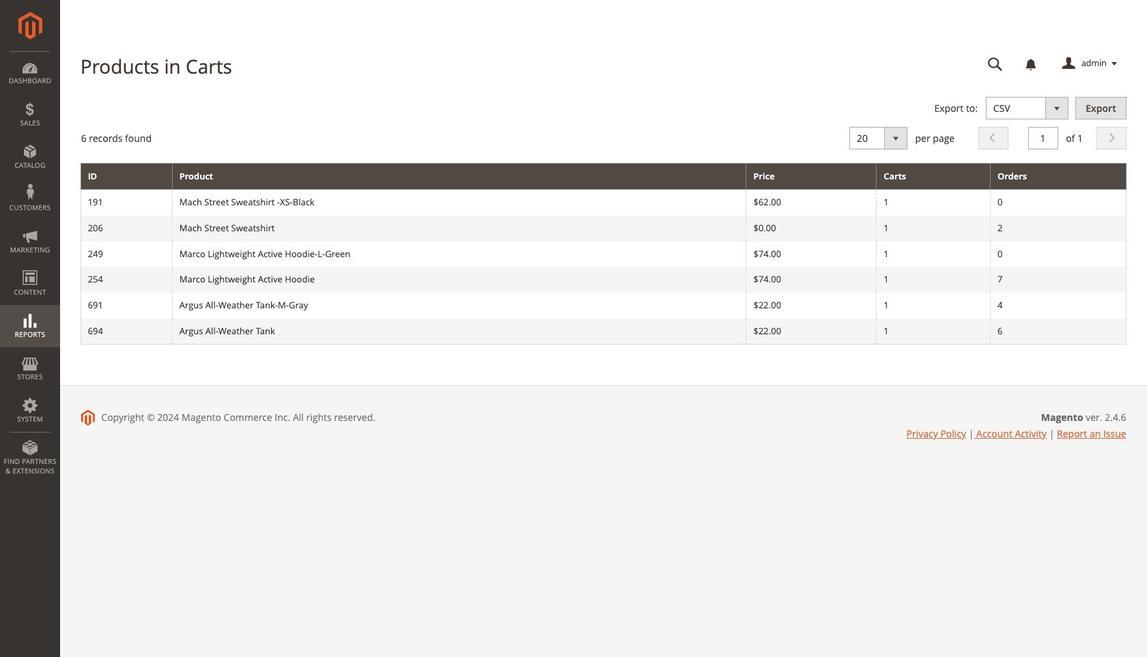 Task type: locate. For each thing, give the bounding box(es) containing it.
None text field
[[978, 52, 1013, 76], [1028, 127, 1058, 149], [978, 52, 1013, 76], [1028, 127, 1058, 149]]

menu bar
[[0, 51, 60, 483]]



Task type: describe. For each thing, give the bounding box(es) containing it.
magento admin panel image
[[18, 12, 42, 40]]



